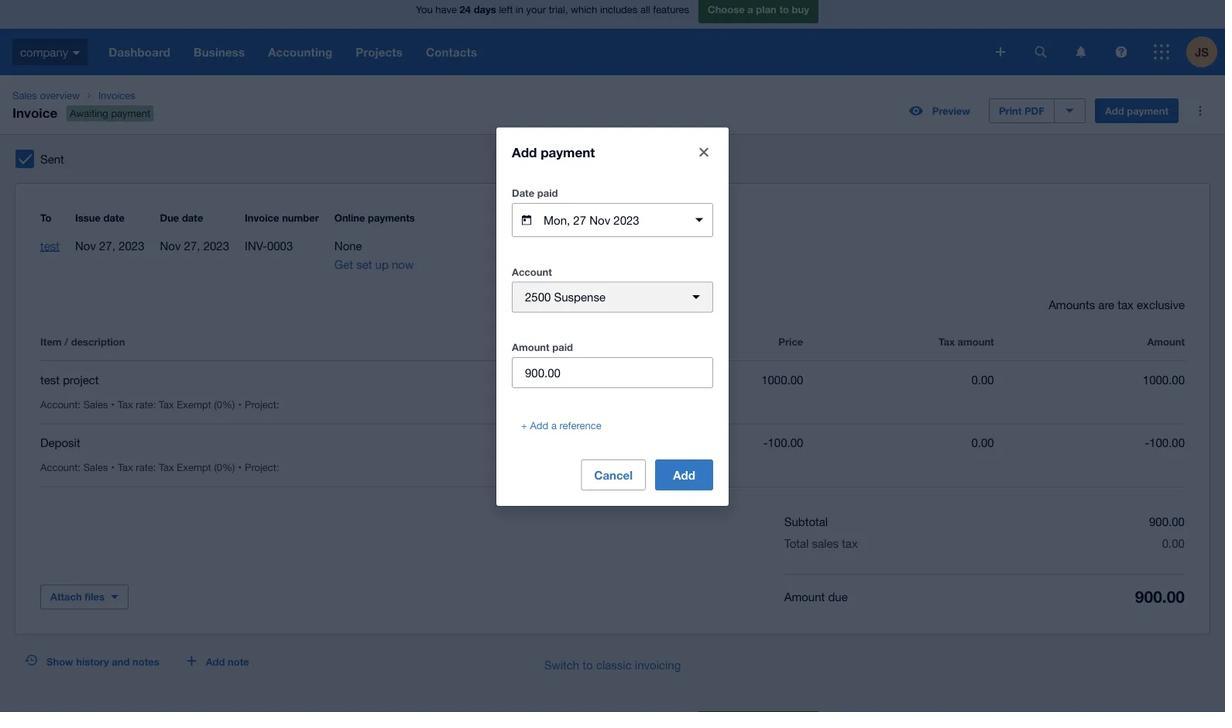 Task type: vqa. For each thing, say whether or not it's contained in the screenshot.
Project :
yes



Task type: locate. For each thing, give the bounding box(es) containing it.
Amount paid text field
[[513, 358, 713, 387]]

1000.00 cell down amount 'column header'
[[995, 371, 1185, 389]]

1 horizontal spatial -100.00
[[1145, 436, 1185, 450]]

account down test project
[[40, 399, 78, 411]]

date for issue date
[[104, 212, 125, 224]]

1 horizontal spatial 1000.00 cell
[[995, 371, 1185, 389]]

1 0.00 cell from the top
[[804, 371, 995, 389]]

2 horizontal spatial payment
[[1128, 105, 1169, 117]]

0 vertical spatial rate
[[136, 399, 153, 411]]

price column header
[[613, 333, 804, 351]]

1000.00 down exclusive
[[1143, 373, 1185, 387]]

0 horizontal spatial amount
[[512, 341, 550, 353]]

1000.00 down the price
[[762, 373, 804, 387]]

0 vertical spatial project :
[[245, 399, 279, 411]]

svg image
[[1036, 46, 1047, 58], [1116, 46, 1128, 58], [996, 48, 1006, 57]]

1 vertical spatial a
[[552, 419, 557, 431]]

project
[[245, 399, 277, 411], [245, 462, 277, 474]]

1 tax rate : tax exempt (0%) from the top
[[118, 399, 235, 411]]

1 vertical spatial add payment
[[512, 144, 595, 160]]

row group
[[40, 361, 1185, 488]]

2500 suspense button
[[512, 281, 714, 312]]

rate
[[136, 399, 153, 411], [136, 462, 153, 474]]

1 rate from the top
[[136, 399, 153, 411]]

1 horizontal spatial nov
[[160, 239, 181, 253]]

1 horizontal spatial 1000.00
[[1143, 373, 1185, 387]]

you
[[416, 4, 433, 16]]

2023 down issue date
[[119, 239, 144, 253]]

tax right sales
[[842, 537, 858, 550]]

none
[[335, 239, 362, 253]]

payments
[[368, 212, 415, 224]]

0 vertical spatial tax rate : tax exempt (0%)
[[118, 399, 235, 411]]

1 horizontal spatial amount
[[785, 590, 825, 604]]

1 vertical spatial sales
[[83, 399, 108, 411]]

row for sales
[[40, 361, 1185, 425]]

2 tax rate : tax exempt (0%) from the top
[[118, 462, 235, 474]]

mon, 27 nov 2023 button
[[512, 203, 714, 237]]

nov 27, 2023 down issue date
[[75, 239, 144, 253]]

1 date from the left
[[104, 212, 125, 224]]

0 horizontal spatial svg image
[[72, 51, 80, 55]]

0 horizontal spatial date
[[104, 212, 125, 224]]

0 horizontal spatial payment
[[111, 108, 150, 120]]

test project cell
[[40, 371, 422, 389]]

1000.00 cell
[[613, 371, 804, 389], [995, 371, 1185, 389]]

2 project from the top
[[245, 462, 277, 474]]

account down the 'deposit'
[[40, 462, 78, 474]]

js banner
[[0, 0, 1226, 76]]

project down test project cell
[[245, 399, 277, 411]]

1 vertical spatial invoice
[[245, 212, 279, 224]]

0 vertical spatial sales
[[12, 89, 37, 101]]

invoice down sales overview 'link'
[[12, 105, 58, 120]]

amount due
[[785, 590, 848, 604]]

2 1000.00 from the left
[[1143, 373, 1185, 387]]

27, down due date
[[184, 239, 200, 253]]

(0%) down deposit cell
[[214, 462, 235, 474]]

1 vertical spatial test
[[40, 373, 60, 387]]

2 project : from the top
[[245, 462, 279, 474]]

0 horizontal spatial 1000.00 cell
[[613, 371, 804, 389]]

2 horizontal spatial 2023
[[614, 213, 640, 226]]

0 vertical spatial tax
[[1118, 298, 1134, 311]]

2 rate from the top
[[136, 462, 153, 474]]

item / description
[[40, 336, 125, 348]]

row containing item / description
[[40, 333, 1185, 361]]

project : down deposit cell
[[245, 462, 279, 474]]

1 horizontal spatial -
[[1145, 436, 1150, 450]]

1 account : sales from the top
[[40, 399, 108, 411]]

24
[[460, 4, 471, 16]]

date right issue
[[104, 212, 125, 224]]

price
[[779, 336, 804, 348]]

account : sales down the 'deposit'
[[40, 462, 108, 474]]

to left buy
[[780, 4, 789, 16]]

1 vertical spatial paid
[[553, 341, 573, 353]]

note
[[228, 656, 249, 668]]

1 horizontal spatial date
[[182, 212, 203, 224]]

company button
[[0, 29, 97, 76]]

1 vertical spatial project :
[[245, 462, 279, 474]]

2 vertical spatial account
[[40, 462, 78, 474]]

0 horizontal spatial 2023
[[119, 239, 144, 253]]

test for test link
[[40, 239, 60, 253]]

0.00 cell for -100.00
[[804, 434, 995, 452]]

nov
[[590, 213, 611, 226], [75, 239, 96, 253], [160, 239, 181, 253]]

sales
[[12, 89, 37, 101], [83, 399, 108, 411], [83, 462, 108, 474]]

switch to classic invoicing
[[544, 659, 681, 672]]

0 horizontal spatial tax
[[842, 537, 858, 550]]

sent
[[40, 152, 64, 166]]

0 horizontal spatial add payment
[[512, 144, 595, 160]]

0 horizontal spatial 27,
[[99, 239, 115, 253]]

1 project : from the top
[[245, 399, 279, 411]]

1 horizontal spatial a
[[748, 4, 754, 16]]

show
[[46, 656, 73, 668]]

0 horizontal spatial -
[[764, 436, 768, 450]]

1 -100.00 from the left
[[764, 436, 804, 450]]

2023 left inv-
[[203, 239, 229, 253]]

1 test from the top
[[40, 239, 60, 253]]

27, for due
[[184, 239, 200, 253]]

2 horizontal spatial nov
[[590, 213, 611, 226]]

0 vertical spatial add payment
[[1106, 105, 1169, 117]]

2 date from the left
[[182, 212, 203, 224]]

reference
[[560, 419, 602, 431]]

1 vertical spatial 0.00 cell
[[804, 434, 995, 452]]

0 vertical spatial test
[[40, 239, 60, 253]]

1 horizontal spatial -100.00 cell
[[995, 434, 1185, 452]]

nov 27, 2023 for due date
[[160, 239, 229, 253]]

1 vertical spatial tax rate : tax exempt (0%)
[[118, 462, 235, 474]]

1 vertical spatial account
[[40, 399, 78, 411]]

1 horizontal spatial add payment
[[1106, 105, 1169, 117]]

row
[[40, 333, 1185, 361], [40, 361, 1185, 425], [40, 425, 1185, 488]]

project :
[[245, 399, 279, 411], [245, 462, 279, 474]]

amount down exclusive
[[1148, 336, 1185, 348]]

1 nov 27, 2023 from the left
[[75, 239, 144, 253]]

paid right "date"
[[538, 187, 558, 199]]

0 vertical spatial to
[[780, 4, 789, 16]]

a left reference
[[552, 419, 557, 431]]

cell
[[422, 371, 613, 389], [40, 399, 118, 411], [118, 399, 245, 411], [245, 399, 286, 411], [422, 434, 613, 452], [40, 462, 118, 474], [118, 462, 245, 474], [245, 462, 286, 474]]

0 horizontal spatial nov 27, 2023
[[75, 239, 144, 253]]

awaiting payment
[[70, 108, 150, 120]]

2 (0%) from the top
[[214, 462, 235, 474]]

1 vertical spatial 0.00
[[972, 436, 995, 450]]

invoice for invoice
[[12, 105, 58, 120]]

1 exempt from the top
[[177, 399, 211, 411]]

0 horizontal spatial -100.00
[[764, 436, 804, 450]]

amount column header
[[995, 333, 1185, 351]]

0 horizontal spatial 1000.00
[[762, 373, 804, 387]]

1 horizontal spatial tax
[[1118, 298, 1134, 311]]

test inside cell
[[40, 373, 60, 387]]

exempt down test project cell
[[177, 399, 211, 411]]

test left project
[[40, 373, 60, 387]]

27, down issue date
[[99, 239, 115, 253]]

nov 27, 2023
[[75, 239, 144, 253], [160, 239, 229, 253]]

2 exempt from the top
[[177, 462, 211, 474]]

1 vertical spatial rate
[[136, 462, 153, 474]]

0 vertical spatial paid
[[538, 187, 558, 199]]

a left the plan
[[748, 4, 754, 16]]

account for test project
[[40, 399, 78, 411]]

0 vertical spatial exempt
[[177, 399, 211, 411]]

print pdf button
[[989, 99, 1055, 124]]

up
[[375, 258, 389, 271]]

rate for deposit
[[136, 462, 153, 474]]

invoices link
[[92, 88, 166, 103]]

project : for test project
[[245, 399, 279, 411]]

1 1000.00 cell from the left
[[613, 371, 804, 389]]

1 horizontal spatial invoice
[[245, 212, 279, 224]]

account inside "add payment" dialog
[[512, 266, 552, 278]]

1 project from the top
[[245, 399, 277, 411]]

1 horizontal spatial svg image
[[1077, 46, 1087, 58]]

svg image up pdf
[[1036, 46, 1047, 58]]

which
[[571, 4, 598, 16]]

to right switch
[[583, 659, 593, 672]]

project down deposit cell
[[245, 462, 277, 474]]

tax amount column header
[[804, 333, 995, 351]]

2 nov 27, 2023 from the left
[[160, 239, 229, 253]]

0 vertical spatial (0%)
[[214, 399, 235, 411]]

date for due date
[[182, 212, 203, 224]]

0 horizontal spatial a
[[552, 419, 557, 431]]

account : sales
[[40, 399, 108, 411], [40, 462, 108, 474]]

1 vertical spatial (0%)
[[214, 462, 235, 474]]

svg image
[[1154, 45, 1170, 60], [1077, 46, 1087, 58], [72, 51, 80, 55]]

plan
[[756, 4, 777, 16]]

project
[[63, 373, 99, 387]]

amount left due
[[785, 590, 825, 604]]

tax rate : tax exempt (0%) down deposit cell
[[118, 462, 235, 474]]

2023 right 27
[[614, 213, 640, 226]]

1 (0%) from the top
[[214, 399, 235, 411]]

0 vertical spatial project
[[245, 399, 277, 411]]

1 horizontal spatial 27,
[[184, 239, 200, 253]]

nov 27, 2023 for issue date
[[75, 239, 144, 253]]

1 vertical spatial exempt
[[177, 462, 211, 474]]

tax
[[939, 336, 955, 348], [118, 399, 133, 411], [159, 399, 174, 411], [118, 462, 133, 474], [159, 462, 174, 474]]

amount for amount
[[1148, 336, 1185, 348]]

1 horizontal spatial 100.00
[[1150, 436, 1185, 450]]

date
[[512, 187, 535, 199]]

2 0.00 cell from the top
[[804, 434, 995, 452]]

inv-
[[245, 239, 267, 253]]

a
[[748, 4, 754, 16], [552, 419, 557, 431]]

2 row from the top
[[40, 361, 1185, 425]]

2023
[[614, 213, 640, 226], [119, 239, 144, 253], [203, 239, 229, 253]]

-
[[764, 436, 768, 450], [1145, 436, 1150, 450]]

0 vertical spatial invoice
[[12, 105, 58, 120]]

test down "to"
[[40, 239, 60, 253]]

-100.00 for 2nd -100.00 cell from the left
[[1145, 436, 1185, 450]]

table
[[40, 314, 1185, 488]]

nov right 27
[[590, 213, 611, 226]]

date right due
[[182, 212, 203, 224]]

27,
[[99, 239, 115, 253], [184, 239, 200, 253]]

nov for due date
[[160, 239, 181, 253]]

1 vertical spatial account : sales
[[40, 462, 108, 474]]

(0%) for deposit
[[214, 462, 235, 474]]

2 - from the left
[[1145, 436, 1150, 450]]

subtotal
[[785, 515, 828, 528]]

1 - from the left
[[764, 436, 768, 450]]

account up 2500
[[512, 266, 552, 278]]

/
[[65, 336, 68, 348]]

are
[[1099, 298, 1115, 311]]

0 horizontal spatial 100.00
[[768, 436, 804, 450]]

sales inside sales overview 'link'
[[12, 89, 37, 101]]

-100.00 cell
[[613, 434, 804, 452], [995, 434, 1185, 452]]

0.00 for -100.00
[[972, 436, 995, 450]]

2 horizontal spatial amount
[[1148, 336, 1185, 348]]

amount inside "add payment" dialog
[[512, 341, 550, 353]]

1 vertical spatial tax
[[842, 537, 858, 550]]

table containing test project
[[40, 314, 1185, 488]]

svg image up add payment button
[[1116, 46, 1128, 58]]

2 100.00 from the left
[[1150, 436, 1185, 450]]

due date
[[160, 212, 203, 224]]

1 -100.00 cell from the left
[[613, 434, 804, 452]]

2 vertical spatial sales
[[83, 462, 108, 474]]

(0%) down test project cell
[[214, 399, 235, 411]]

0 vertical spatial account
[[512, 266, 552, 278]]

0 horizontal spatial nov
[[75, 239, 96, 253]]

-100.00
[[764, 436, 804, 450], [1145, 436, 1185, 450]]

files
[[85, 591, 105, 603]]

0 vertical spatial 0.00 cell
[[804, 371, 995, 389]]

0 vertical spatial account : sales
[[40, 399, 108, 411]]

invoice for invoice number
[[245, 212, 279, 224]]

tax right are
[[1118, 298, 1134, 311]]

0.00 cell
[[804, 371, 995, 389], [804, 434, 995, 452]]

0 horizontal spatial svg image
[[996, 48, 1006, 57]]

nov down issue
[[75, 239, 96, 253]]

exempt
[[177, 399, 211, 411], [177, 462, 211, 474]]

1 100.00 from the left
[[768, 436, 804, 450]]

1 horizontal spatial 2023
[[203, 239, 229, 253]]

nov down due
[[160, 239, 181, 253]]

issue date
[[75, 212, 125, 224]]

invoice up inv-
[[245, 212, 279, 224]]

paid
[[538, 187, 558, 199], [553, 341, 573, 353]]

(0%)
[[214, 399, 235, 411], [214, 462, 235, 474]]

1 vertical spatial to
[[583, 659, 593, 672]]

project : down test project cell
[[245, 399, 279, 411]]

1 27, from the left
[[99, 239, 115, 253]]

tax rate : tax exempt (0%) down test project cell
[[118, 399, 235, 411]]

1 vertical spatial project
[[245, 462, 277, 474]]

1 horizontal spatial payment
[[541, 144, 595, 160]]

a inside js banner
[[748, 4, 754, 16]]

project for test project
[[245, 399, 277, 411]]

classic
[[596, 659, 632, 672]]

amounts
[[1049, 298, 1096, 311]]

amount inside 'column header'
[[1148, 336, 1185, 348]]

0 horizontal spatial invoice
[[12, 105, 58, 120]]

close image
[[689, 137, 720, 168]]

1000.00 cell down price column header
[[613, 371, 804, 389]]

0 horizontal spatial -100.00 cell
[[613, 434, 804, 452]]

online
[[335, 212, 365, 224]]

tax for are
[[1118, 298, 1134, 311]]

1 row from the top
[[40, 333, 1185, 361]]

0.00 cell for 1000.00
[[804, 371, 995, 389]]

company
[[20, 46, 68, 59]]

amount down 2500
[[512, 341, 550, 353]]

row containing test project
[[40, 361, 1185, 425]]

0 vertical spatial 0.00
[[972, 373, 995, 387]]

payment
[[1128, 105, 1169, 117], [111, 108, 150, 120], [541, 144, 595, 160]]

account
[[512, 266, 552, 278], [40, 399, 78, 411], [40, 462, 78, 474]]

in
[[516, 4, 524, 16]]

2 account : sales from the top
[[40, 462, 108, 474]]

1 horizontal spatial to
[[780, 4, 789, 16]]

total
[[785, 537, 809, 550]]

tax rate : tax exempt (0%)
[[118, 399, 235, 411], [118, 462, 235, 474]]

(0%) for test project
[[214, 399, 235, 411]]

:
[[78, 399, 81, 411], [153, 399, 156, 411], [277, 399, 279, 411], [78, 462, 81, 474], [153, 462, 156, 474], [277, 462, 279, 474]]

features
[[653, 4, 690, 16]]

0 vertical spatial a
[[748, 4, 754, 16]]

900.00
[[1150, 515, 1185, 528], [1136, 587, 1185, 607]]

0 horizontal spatial to
[[583, 659, 593, 672]]

1 horizontal spatial nov 27, 2023
[[160, 239, 229, 253]]

2 27, from the left
[[184, 239, 200, 253]]

3 row from the top
[[40, 425, 1185, 488]]

account : sales down test project
[[40, 399, 108, 411]]

tax inside column header
[[939, 336, 955, 348]]

nov 27, 2023 down due date
[[160, 239, 229, 253]]

2 1000.00 cell from the left
[[995, 371, 1185, 389]]

item / description column header
[[40, 333, 422, 351]]

paid down "2500 suspense"
[[553, 341, 573, 353]]

have
[[436, 4, 457, 16]]

none get set up now
[[335, 239, 414, 271]]

2 test from the top
[[40, 373, 60, 387]]

sales
[[812, 537, 839, 550]]

sales for test project
[[83, 399, 108, 411]]

2 -100.00 from the left
[[1145, 436, 1185, 450]]

svg image up the print
[[996, 48, 1006, 57]]

exempt down deposit cell
[[177, 462, 211, 474]]

now
[[392, 258, 414, 271]]



Task type: describe. For each thing, give the bounding box(es) containing it.
invoice number
[[245, 212, 319, 224]]

test link
[[40, 239, 60, 253]]

switch to classic invoicing button
[[532, 650, 694, 681]]

tax amount
[[939, 336, 995, 348]]

mon, 27 nov 2023
[[544, 213, 640, 226]]

includes
[[600, 4, 638, 16]]

get
[[335, 258, 353, 271]]

amount for amount paid
[[512, 341, 550, 353]]

rate for test project
[[136, 399, 153, 411]]

2 horizontal spatial svg image
[[1154, 45, 1170, 60]]

payment inside button
[[1128, 105, 1169, 117]]

invoicing
[[635, 659, 681, 672]]

1 vertical spatial 900.00
[[1136, 587, 1185, 607]]

2023 inside popup button
[[614, 213, 640, 226]]

project for deposit
[[245, 462, 277, 474]]

tax rate : tax exempt (0%) for test project
[[118, 399, 235, 411]]

2 vertical spatial 0.00
[[1163, 537, 1185, 550]]

- for second -100.00 cell from the right
[[764, 436, 768, 450]]

2023 for issue date
[[119, 239, 144, 253]]

quantity column header
[[422, 333, 613, 351]]

and
[[112, 656, 130, 668]]

0003
[[267, 239, 293, 253]]

sales overview
[[12, 89, 80, 101]]

preview
[[933, 105, 971, 117]]

mon,
[[544, 213, 570, 226]]

account : sales for deposit
[[40, 462, 108, 474]]

-100.00 for second -100.00 cell from the right
[[764, 436, 804, 450]]

2 -100.00 cell from the left
[[995, 434, 1185, 452]]

choose a plan to buy
[[708, 4, 810, 16]]

attach files button
[[40, 585, 129, 610]]

js
[[1195, 45, 1209, 59]]

to inside js banner
[[780, 4, 789, 16]]

set
[[356, 258, 372, 271]]

all
[[641, 4, 651, 16]]

item
[[40, 336, 62, 348]]

inv-0003
[[245, 239, 293, 253]]

total sales tax
[[785, 537, 858, 550]]

invoices
[[98, 89, 135, 101]]

project : for deposit
[[245, 462, 279, 474]]

2023 for due date
[[203, 239, 229, 253]]

2500 suspense
[[525, 290, 606, 304]]

payment inside dialog
[[541, 144, 595, 160]]

row for -100.00
[[40, 333, 1185, 361]]

pdf
[[1025, 105, 1045, 117]]

preview button
[[900, 99, 980, 124]]

paid for date paid
[[538, 187, 558, 199]]

exempt for test project
[[177, 399, 211, 411]]

cancel button
[[581, 459, 646, 490]]

tax rate : tax exempt (0%) for deposit
[[118, 462, 235, 474]]

quantity
[[572, 336, 613, 348]]

trial,
[[549, 4, 568, 16]]

+ add a reference
[[521, 419, 602, 431]]

amount for amount due
[[785, 590, 825, 604]]

your
[[527, 4, 546, 16]]

+
[[521, 419, 527, 431]]

exclusive
[[1137, 298, 1185, 311]]

days
[[474, 4, 496, 16]]

print pdf
[[999, 105, 1045, 117]]

date paid
[[512, 187, 558, 199]]

amount
[[958, 336, 995, 348]]

to
[[40, 212, 51, 224]]

add note
[[206, 656, 249, 668]]

27
[[574, 213, 587, 226]]

paid for amount paid
[[553, 341, 573, 353]]

deposit cell
[[40, 434, 422, 452]]

add payment inside button
[[1106, 105, 1169, 117]]

overview
[[40, 89, 80, 101]]

exempt for deposit
[[177, 462, 211, 474]]

sales overview link
[[6, 88, 86, 103]]

2 horizontal spatial svg image
[[1116, 46, 1128, 58]]

0.00 for 1000.00
[[972, 373, 995, 387]]

get set up now link
[[335, 255, 415, 274]]

add note button
[[178, 650, 259, 675]]

test for test project
[[40, 373, 60, 387]]

nov for issue date
[[75, 239, 96, 253]]

test project
[[40, 373, 99, 387]]

description
[[71, 336, 125, 348]]

add payment dialog
[[497, 127, 729, 506]]

add payment button
[[1095, 99, 1179, 124]]

100.00 for second -100.00 cell from the right
[[768, 436, 804, 450]]

1 1000.00 from the left
[[762, 373, 804, 387]]

add payment inside dialog
[[512, 144, 595, 160]]

add button
[[655, 459, 714, 490]]

account for deposit
[[40, 462, 78, 474]]

due
[[829, 590, 848, 604]]

choose
[[708, 4, 745, 16]]

0 vertical spatial 900.00
[[1150, 515, 1185, 528]]

row containing deposit
[[40, 425, 1185, 488]]

cancel
[[594, 468, 633, 482]]

2500
[[525, 290, 551, 304]]

svg image inside company popup button
[[72, 51, 80, 55]]

tax for sales
[[842, 537, 858, 550]]

suspense
[[554, 290, 606, 304]]

show history and notes
[[46, 656, 159, 668]]

show history and notes button
[[16, 650, 169, 675]]

attach files
[[50, 591, 105, 603]]

history
[[76, 656, 109, 668]]

print
[[999, 105, 1022, 117]]

you have 24 days left in your trial, which includes all features
[[416, 4, 690, 16]]

to inside 'button'
[[583, 659, 593, 672]]

deposit
[[40, 436, 80, 450]]

switch
[[544, 659, 580, 672]]

due
[[160, 212, 179, 224]]

online payments
[[335, 212, 415, 224]]

js button
[[1187, 29, 1226, 76]]

amounts are tax exclusive
[[1049, 298, 1185, 311]]

number
[[282, 212, 319, 224]]

left
[[499, 4, 513, 16]]

notes
[[132, 656, 159, 668]]

row group containing test project
[[40, 361, 1185, 488]]

a inside dialog
[[552, 419, 557, 431]]

attach
[[50, 591, 82, 603]]

sales for deposit
[[83, 462, 108, 474]]

account : sales for test project
[[40, 399, 108, 411]]

1 horizontal spatial svg image
[[1036, 46, 1047, 58]]

100.00 for 2nd -100.00 cell from the left
[[1150, 436, 1185, 450]]

- for 2nd -100.00 cell from the left
[[1145, 436, 1150, 450]]

nov inside popup button
[[590, 213, 611, 226]]

27, for issue
[[99, 239, 115, 253]]



